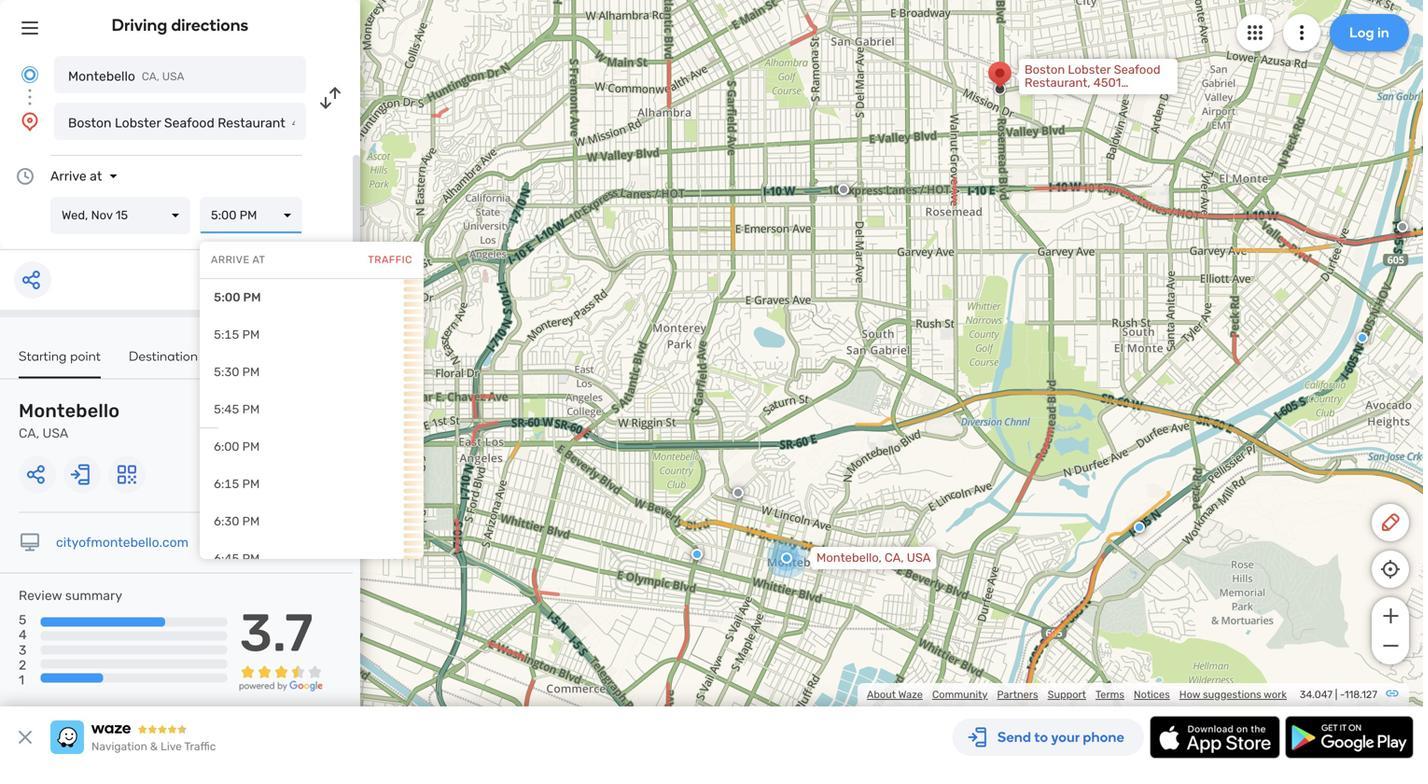 Task type: vqa. For each thing, say whether or not it's contained in the screenshot.
RICHARDSON at left top
no



Task type: locate. For each thing, give the bounding box(es) containing it.
starting
[[19, 348, 67, 364]]

3.7
[[239, 602, 313, 664]]

6:15
[[214, 477, 239, 491]]

1 vertical spatial accident image
[[733, 487, 744, 498]]

point
[[70, 348, 101, 364]]

5:45 pm
[[214, 402, 260, 417]]

5:00 inside list box
[[211, 208, 237, 223]]

traffic up 5:00 pm option
[[368, 254, 413, 266]]

arrive down 5:00 pm list box
[[211, 254, 250, 266]]

pm for 6:30 pm option
[[242, 514, 260, 529]]

notices
[[1134, 688, 1170, 701]]

1 horizontal spatial arrive
[[211, 254, 250, 266]]

support
[[1048, 688, 1086, 701]]

5
[[19, 612, 26, 628]]

how suggestions work link
[[1179, 688, 1287, 701]]

-
[[1340, 688, 1345, 701]]

montebello ca, usa
[[68, 69, 184, 84], [19, 400, 120, 441]]

0 vertical spatial usa
[[162, 70, 184, 83]]

0 horizontal spatial arrive at
[[50, 168, 102, 184]]

5:15
[[214, 328, 239, 342]]

suggestions
[[1203, 688, 1262, 701]]

1 horizontal spatial at
[[253, 254, 266, 266]]

x image
[[14, 726, 36, 749]]

pm right 6:15
[[242, 477, 260, 491]]

wed,
[[62, 208, 88, 223]]

montebello
[[68, 69, 135, 84], [19, 400, 120, 422]]

2
[[19, 657, 26, 673]]

1 vertical spatial usa
[[42, 426, 68, 441]]

boston lobster seafood restaurant
[[68, 115, 285, 131]]

pm for 5:45 pm option
[[242, 402, 260, 417]]

arrive
[[50, 168, 87, 184], [211, 254, 250, 266]]

at
[[90, 168, 102, 184], [253, 254, 266, 266]]

pencil image
[[1379, 511, 1402, 534]]

accident image
[[1397, 221, 1408, 232]]

pm right the 5:15 at the left of page
[[242, 328, 260, 342]]

0 vertical spatial at
[[90, 168, 102, 184]]

arrive at down 5:00 pm list box
[[211, 254, 266, 266]]

1 vertical spatial 5:00
[[214, 290, 240, 305]]

starting point
[[19, 348, 101, 364]]

0 horizontal spatial accident image
[[733, 487, 744, 498]]

pm for 6:45 pm option
[[242, 552, 260, 566]]

at down 5:00 pm list box
[[253, 254, 266, 266]]

usa right montebello,
[[907, 551, 931, 565]]

1 vertical spatial arrive at
[[211, 254, 266, 266]]

pm
[[240, 208, 257, 223], [243, 290, 261, 305], [242, 328, 260, 342], [242, 365, 260, 379], [242, 402, 260, 417], [242, 440, 260, 454], [242, 477, 260, 491], [242, 514, 260, 529], [242, 552, 260, 566]]

0 vertical spatial ca,
[[142, 70, 159, 83]]

pm right "6:45"
[[242, 552, 260, 566]]

118.127
[[1345, 688, 1378, 701]]

arrive at
[[50, 168, 102, 184], [211, 254, 266, 266]]

1 vertical spatial ca,
[[19, 426, 39, 441]]

support link
[[1048, 688, 1086, 701]]

0 vertical spatial arrive at
[[50, 168, 102, 184]]

0 horizontal spatial traffic
[[184, 740, 216, 753]]

at up wed, nov 15
[[90, 168, 102, 184]]

1
[[19, 672, 24, 688]]

0 horizontal spatial arrive
[[50, 168, 87, 184]]

1 horizontal spatial police image
[[1134, 522, 1145, 533]]

usa down starting point button
[[42, 426, 68, 441]]

pm right 6:00
[[242, 440, 260, 454]]

0 vertical spatial 5:00
[[211, 208, 237, 223]]

traffic
[[368, 254, 413, 266], [184, 740, 216, 753]]

driving
[[112, 15, 167, 35]]

usa up boston lobster seafood restaurant button
[[162, 70, 184, 83]]

ca,
[[142, 70, 159, 83], [19, 426, 39, 441], [885, 551, 904, 565]]

1 vertical spatial at
[[253, 254, 266, 266]]

0 vertical spatial 5:00 pm
[[211, 208, 257, 223]]

1 vertical spatial 5:00 pm
[[214, 290, 261, 305]]

montebello up boston
[[68, 69, 135, 84]]

5:00 inside option
[[214, 290, 240, 305]]

1 horizontal spatial accident image
[[838, 184, 849, 195]]

6:00 pm
[[214, 440, 260, 454]]

5:00 pm inside list box
[[211, 208, 257, 223]]

boston lobster seafood restaurant button
[[54, 103, 306, 140]]

navigation & live traffic
[[91, 740, 216, 753]]

pm up 5:15 pm
[[243, 290, 261, 305]]

review summary
[[19, 588, 122, 603]]

montebello ca, usa up "lobster"
[[68, 69, 184, 84]]

montebello ca, usa down starting point button
[[19, 400, 120, 441]]

2 vertical spatial ca,
[[885, 551, 904, 565]]

usa
[[162, 70, 184, 83], [42, 426, 68, 441], [907, 551, 931, 565]]

pm right 6:30
[[242, 514, 260, 529]]

ca, up "lobster"
[[142, 70, 159, 83]]

5:00 pm
[[211, 208, 257, 223], [214, 290, 261, 305]]

computer image
[[19, 532, 41, 554]]

police image
[[1134, 522, 1145, 533], [692, 549, 703, 560]]

accident image
[[838, 184, 849, 195], [733, 487, 744, 498]]

0 vertical spatial montebello
[[68, 69, 135, 84]]

0 vertical spatial arrive
[[50, 168, 87, 184]]

montebello down starting point button
[[19, 400, 120, 422]]

arrive at up wed,
[[50, 168, 102, 184]]

1 vertical spatial arrive
[[211, 254, 250, 266]]

0 vertical spatial police image
[[1134, 522, 1145, 533]]

5:30 pm option
[[200, 354, 424, 391]]

0 horizontal spatial police image
[[692, 549, 703, 560]]

pm inside option
[[242, 477, 260, 491]]

5:30
[[214, 365, 239, 379]]

5:45
[[214, 402, 239, 417]]

montebello, ca, usa
[[817, 551, 931, 565]]

6:45
[[214, 552, 239, 566]]

starting point button
[[19, 348, 101, 378]]

5:00
[[211, 208, 237, 223], [214, 290, 240, 305]]

pm for 5:00 pm option
[[243, 290, 261, 305]]

pm right 5:45
[[242, 402, 260, 417]]

1 vertical spatial montebello
[[19, 400, 120, 422]]

0 horizontal spatial ca,
[[19, 426, 39, 441]]

pm right 5:30
[[242, 365, 260, 379]]

terms
[[1096, 688, 1125, 701]]

0 horizontal spatial usa
[[42, 426, 68, 441]]

6:30
[[214, 514, 239, 529]]

wed, nov 15
[[62, 208, 128, 223]]

6:45 pm option
[[200, 540, 424, 578]]

arrive up wed,
[[50, 168, 87, 184]]

community link
[[932, 688, 988, 701]]

pm for the 5:30 pm "option"
[[242, 365, 260, 379]]

partners link
[[997, 688, 1038, 701]]

ca, down starting point button
[[19, 426, 39, 441]]

pm inside option
[[242, 402, 260, 417]]

police image
[[1357, 332, 1368, 343]]

about
[[867, 688, 896, 701]]

cityofmontebello.com link
[[56, 535, 189, 550]]

1 horizontal spatial ca,
[[142, 70, 159, 83]]

notices link
[[1134, 688, 1170, 701]]

directions
[[171, 15, 249, 35]]

5:00 pm list box
[[200, 197, 302, 234]]

34.047 | -118.127
[[1300, 688, 1378, 701]]

pm inside "option"
[[242, 365, 260, 379]]

traffic right live
[[184, 740, 216, 753]]

1 horizontal spatial arrive at
[[211, 254, 266, 266]]

0 vertical spatial traffic
[[368, 254, 413, 266]]

ca, right montebello,
[[885, 551, 904, 565]]

pm down the restaurant
[[240, 208, 257, 223]]

|
[[1335, 688, 1338, 701]]

lobster
[[115, 115, 161, 131]]

2 horizontal spatial usa
[[907, 551, 931, 565]]



Task type: describe. For each thing, give the bounding box(es) containing it.
4
[[19, 627, 27, 643]]

pm for 5:15 pm option
[[242, 328, 260, 342]]

0 vertical spatial montebello ca, usa
[[68, 69, 184, 84]]

2 horizontal spatial ca,
[[885, 551, 904, 565]]

seafood
[[164, 115, 214, 131]]

1 horizontal spatial traffic
[[368, 254, 413, 266]]

nov
[[91, 208, 113, 223]]

restaurant
[[218, 115, 285, 131]]

destination
[[129, 348, 198, 364]]

pm inside list box
[[240, 208, 257, 223]]

15
[[116, 208, 128, 223]]

6:30 pm
[[214, 514, 260, 529]]

5:00 pm option
[[200, 279, 424, 316]]

live
[[161, 740, 182, 753]]

clock image
[[14, 165, 36, 188]]

6:15 pm option
[[200, 466, 424, 503]]

5:45 pm option
[[200, 391, 424, 428]]

6:00 pm option
[[200, 428, 424, 466]]

navigation
[[91, 740, 147, 753]]

zoom out image
[[1379, 635, 1402, 657]]

5 4 3 2 1
[[19, 612, 27, 688]]

0 horizontal spatial at
[[90, 168, 102, 184]]

zoom in image
[[1379, 605, 1402, 627]]

community
[[932, 688, 988, 701]]

5:15 pm option
[[200, 316, 424, 354]]

montebello,
[[817, 551, 882, 565]]

1 vertical spatial montebello ca, usa
[[19, 400, 120, 441]]

cityofmontebello.com
[[56, 535, 189, 550]]

1 horizontal spatial usa
[[162, 70, 184, 83]]

3
[[19, 642, 27, 658]]

1 vertical spatial police image
[[692, 549, 703, 560]]

about waze link
[[867, 688, 923, 701]]

destination button
[[129, 348, 198, 377]]

review
[[19, 588, 62, 603]]

about waze community partners support terms notices how suggestions work
[[867, 688, 1287, 701]]

how
[[1179, 688, 1201, 701]]

current location image
[[19, 63, 41, 86]]

5:30 pm
[[214, 365, 260, 379]]

34.047
[[1300, 688, 1333, 701]]

5:00 pm inside option
[[214, 290, 261, 305]]

pm for 6:15 pm option
[[242, 477, 260, 491]]

summary
[[65, 588, 122, 603]]

location image
[[19, 110, 41, 133]]

terms link
[[1096, 688, 1125, 701]]

partners
[[997, 688, 1038, 701]]

pm for 6:00 pm option on the bottom of the page
[[242, 440, 260, 454]]

work
[[1264, 688, 1287, 701]]

wed, nov 15 list box
[[50, 197, 190, 234]]

2 vertical spatial usa
[[907, 551, 931, 565]]

6:15 pm
[[214, 477, 260, 491]]

boston
[[68, 115, 112, 131]]

1 vertical spatial traffic
[[184, 740, 216, 753]]

waze
[[898, 688, 923, 701]]

driving directions
[[112, 15, 249, 35]]

6:30 pm option
[[200, 503, 424, 540]]

6:00
[[214, 440, 239, 454]]

6:45 pm
[[214, 552, 260, 566]]

0 vertical spatial accident image
[[838, 184, 849, 195]]

link image
[[1385, 686, 1400, 701]]

&
[[150, 740, 158, 753]]

5:15 pm
[[214, 328, 260, 342]]



